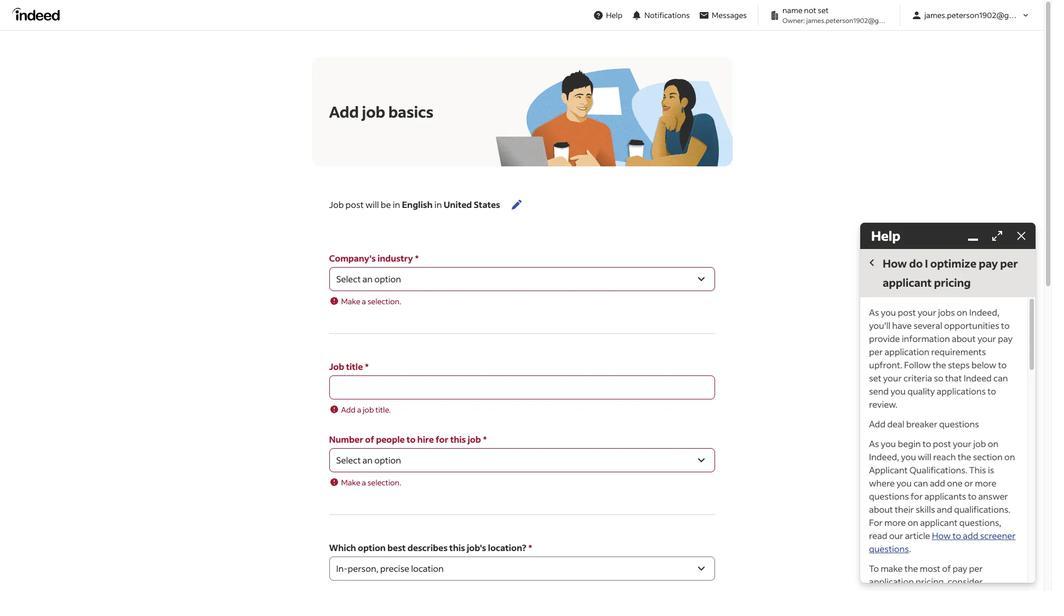 Task type: vqa. For each thing, say whether or not it's contained in the screenshot.
Job source
no



Task type: describe. For each thing, give the bounding box(es) containing it.
a for title
[[357, 405, 361, 415]]

questions,
[[959, 517, 1001, 529]]

how do i optimize pay per applicant pricing
[[883, 256, 1018, 290]]

to make the most of pay per application pricing, consider including one or more questions 
[[869, 563, 1006, 592]]

follow
[[904, 359, 931, 371]]

questions inside as you begin to post your job on indeed, you will reach the section on applicant qualifications. this is where you can add one or more questions for applicants to answer about their skills and qualifications. for more on applicant questions, read our article
[[869, 491, 909, 502]]

make a selection. for industry
[[341, 296, 401, 307]]

number
[[329, 434, 363, 445]]

skills
[[916, 504, 935, 516]]

application inside "as you post your jobs on indeed, you'll have several opportunities to provide information about your pay per application requirements upfront. follow the steps below to set your criteria so that indeed can send you quality applications to review."
[[885, 346, 929, 358]]

for inside as you begin to post your job on indeed, you will reach the section on applicant qualifications. this is where you can add one or more questions for applicants to answer about their skills and qualifications. for more on applicant questions, read our article
[[911, 491, 923, 502]]

job right hire in the left of the page
[[468, 434, 481, 445]]

how to add screener questions
[[869, 530, 1016, 555]]

you'll
[[869, 320, 890, 331]]

including
[[869, 590, 906, 592]]

in-person, precise location
[[336, 563, 444, 575]]

pay inside how do i optimize pay per applicant pricing
[[979, 256, 998, 271]]

basics
[[388, 102, 433, 121]]

in-
[[336, 563, 348, 575]]

about inside as you begin to post your job on indeed, you will reach the section on applicant qualifications. this is where you can add one or more questions for applicants to answer about their skills and qualifications. for more on applicant questions, read our article
[[869, 504, 893, 516]]

have
[[892, 320, 912, 331]]

add inside "how to add screener questions"
[[963, 530, 978, 542]]

you down applicant
[[897, 478, 912, 489]]

provide
[[869, 333, 900, 345]]

on up the section
[[988, 438, 998, 450]]

as for as you post your jobs on indeed, you'll have several opportunities to provide information about your pay per application requirements upfront. follow the steps below to set your criteria so that indeed can send you quality applications to review.
[[869, 307, 879, 318]]

breaker
[[906, 419, 937, 430]]

title.
[[375, 405, 391, 415]]

name
[[782, 5, 802, 15]]

job left the basics
[[362, 102, 385, 121]]

job post will be in english in united states
[[329, 199, 500, 210]]

set inside name not set owner: james.peterson1902@gmail.com
[[818, 5, 829, 15]]

job's
[[467, 542, 486, 554]]

your down opportunities
[[977, 333, 996, 345]]

the inside "as you post your jobs on indeed, you'll have several opportunities to provide information about your pay per application requirements upfront. follow the steps below to set your criteria so that indeed can send you quality applications to review."
[[933, 359, 946, 371]]

which
[[329, 542, 356, 554]]

job title *
[[329, 361, 369, 373]]

add job basics
[[329, 102, 433, 121]]

applicant inside how do i optimize pay per applicant pricing
[[883, 276, 932, 290]]

your inside as you begin to post your job on indeed, you will reach the section on applicant qualifications. this is where you can add one or more questions for applicants to answer about their skills and qualifications. for more on applicant questions, read our article
[[953, 438, 971, 450]]

option
[[358, 542, 386, 554]]

location
[[411, 563, 444, 575]]

help button
[[588, 5, 627, 25]]

job for job title *
[[329, 361, 344, 373]]

applications
[[937, 386, 986, 397]]

pay inside "as you post your jobs on indeed, you'll have several opportunities to provide information about your pay per application requirements upfront. follow the steps below to set your criteria so that indeed can send you quality applications to review."
[[998, 333, 1013, 345]]

united
[[444, 199, 472, 210]]

notifications
[[644, 10, 690, 20]]

will inside as you begin to post your job on indeed, you will reach the section on applicant qualifications. this is where you can add one or more questions for applicants to answer about their skills and qualifications. for more on applicant questions, read our article
[[918, 451, 931, 463]]

applicant
[[869, 465, 908, 476]]

or inside to make the most of pay per application pricing, consider including one or more questions
[[925, 590, 934, 592]]

error image
[[329, 478, 339, 488]]

several
[[913, 320, 942, 331]]

answer
[[978, 491, 1008, 502]]

hire
[[417, 434, 434, 445]]

number of people to hire for this job *
[[329, 434, 487, 445]]

most
[[920, 563, 940, 575]]

can inside as you begin to post your job on indeed, you will reach the section on applicant qualifications. this is where you can add one or more questions for applicants to answer about their skills and qualifications. for more on applicant questions, read our article
[[913, 478, 928, 489]]

or inside as you begin to post your job on indeed, you will reach the section on applicant qualifications. this is where you can add one or more questions for applicants to answer about their skills and qualifications. for more on applicant questions, read our article
[[964, 478, 973, 489]]

per inside "as you post your jobs on indeed, you'll have several opportunities to provide information about your pay per application requirements upfront. follow the steps below to set your criteria so that indeed can send you quality applications to review."
[[869, 346, 883, 358]]

deal
[[887, 419, 904, 430]]

owner:
[[782, 16, 805, 25]]

this
[[969, 465, 986, 476]]

to right below
[[998, 359, 1007, 371]]

their
[[895, 504, 914, 516]]

and
[[937, 504, 952, 516]]

0 vertical spatial of
[[365, 434, 374, 445]]

begin
[[898, 438, 921, 450]]

on inside "as you post your jobs on indeed, you'll have several opportunities to provide information about your pay per application requirements upfront. follow the steps below to set your criteria so that indeed can send you quality applications to review."
[[957, 307, 967, 318]]

best
[[387, 542, 406, 554]]

add for add job basics
[[329, 102, 359, 121]]

post inside as you begin to post your job on indeed, you will reach the section on applicant qualifications. this is where you can add one or more questions for applicants to answer about their skills and qualifications. for more on applicant questions, read our article
[[933, 438, 951, 450]]

how to add screener questions link
[[869, 530, 1016, 555]]

so
[[934, 373, 943, 384]]

section
[[973, 451, 1003, 463]]

selection. for industry
[[367, 296, 401, 307]]

read
[[869, 530, 887, 542]]

.
[[909, 544, 911, 555]]

you up you'll
[[881, 307, 896, 318]]

can inside "as you post your jobs on indeed, you'll have several opportunities to provide information about your pay per application requirements upfront. follow the steps below to set your criteria so that indeed can send you quality applications to review."
[[993, 373, 1008, 384]]

jobs
[[938, 307, 955, 318]]

make for company's
[[341, 296, 360, 307]]

where
[[869, 478, 895, 489]]

as you begin to post your job on indeed, you will reach the section on applicant qualifications. this is where you can add one or more questions for applicants to answer about their skills and qualifications. for more on applicant questions, read our article
[[869, 438, 1015, 542]]

james.peterson1902@gmail.com inside name not set owner: james.peterson1902@gmail.com
[[806, 16, 906, 25]]

english
[[402, 199, 433, 210]]

0 vertical spatial for
[[436, 434, 448, 445]]

location?
[[488, 542, 526, 554]]

which option best describes this job's location? *
[[329, 542, 532, 554]]

per inside how do i optimize pay per applicant pricing
[[1000, 256, 1018, 271]]

to up qualifications.
[[968, 491, 977, 502]]

pricing
[[934, 276, 971, 290]]

applicants
[[925, 491, 966, 502]]

application inside to make the most of pay per application pricing, consider including one or more questions
[[869, 576, 914, 588]]

error image for job title *
[[329, 405, 339, 415]]

more inside to make the most of pay per application pricing, consider including one or more questions
[[936, 590, 958, 592]]

make for number
[[341, 478, 360, 488]]

close image
[[1015, 230, 1028, 243]]

name not set owner: james.peterson1902@gmail.com
[[782, 5, 906, 25]]

upfront.
[[869, 359, 902, 371]]

0 vertical spatial this
[[450, 434, 466, 445]]

on up article
[[908, 517, 918, 529]]

industry
[[377, 253, 413, 264]]

one inside to make the most of pay per application pricing, consider including one or more questions
[[908, 590, 924, 592]]

job left title.
[[363, 405, 374, 415]]

to left hire in the left of the page
[[407, 434, 416, 445]]

quality
[[907, 386, 935, 397]]

company's industry *
[[329, 253, 419, 264]]

describes
[[407, 542, 448, 554]]



Task type: locate. For each thing, give the bounding box(es) containing it.
the left most
[[904, 563, 918, 575]]

about
[[952, 333, 976, 345], [869, 504, 893, 516]]

0 horizontal spatial add
[[930, 478, 945, 489]]

1 horizontal spatial indeed,
[[969, 307, 999, 318]]

screener
[[980, 530, 1016, 542]]

one down pricing,
[[908, 590, 924, 592]]

selection. down company's industry *
[[367, 296, 401, 307]]

as for as you begin to post your job on indeed, you will reach the section on applicant qualifications. this is where you can add one or more questions for applicants to answer about their skills and qualifications. for more on applicant questions, read our article
[[869, 438, 879, 450]]

be
[[381, 199, 391, 210]]

job inside as you begin to post your job on indeed, you will reach the section on applicant qualifications. this is where you can add one or more questions for applicants to answer about their skills and qualifications. for more on applicant questions, read our article
[[973, 438, 986, 450]]

0 vertical spatial help
[[606, 10, 622, 20]]

you right the send
[[891, 386, 906, 397]]

indeed, up applicant
[[869, 451, 899, 463]]

how left do
[[883, 256, 907, 271]]

pay down opportunities
[[998, 333, 1013, 345]]

job for job post will be in english in united states
[[329, 199, 344, 210]]

per inside to make the most of pay per application pricing, consider including one or more questions
[[969, 563, 983, 575]]

2 selection. from the top
[[367, 478, 401, 488]]

1 horizontal spatial james.peterson1902@gmail.com
[[924, 10, 1041, 20]]

messages
[[712, 10, 747, 20]]

1 horizontal spatial or
[[964, 478, 973, 489]]

1 vertical spatial of
[[942, 563, 951, 575]]

in
[[393, 199, 400, 210], [434, 199, 442, 210]]

1 vertical spatial error image
[[329, 405, 339, 415]]

not
[[804, 5, 816, 15]]

1 vertical spatial as
[[869, 438, 879, 450]]

as
[[869, 307, 879, 318], [869, 438, 879, 450]]

1 vertical spatial indeed,
[[869, 451, 899, 463]]

2 job from the top
[[329, 361, 344, 373]]

job up the section
[[973, 438, 986, 450]]

1 vertical spatial add
[[963, 530, 978, 542]]

0 vertical spatial add
[[930, 478, 945, 489]]

add down questions,
[[963, 530, 978, 542]]

how inside "how to add screener questions"
[[932, 530, 951, 542]]

to down questions,
[[953, 530, 961, 542]]

more down is in the bottom of the page
[[975, 478, 996, 489]]

1 vertical spatial applicant
[[920, 517, 957, 529]]

job left be
[[329, 199, 344, 210]]

1 horizontal spatial how
[[932, 530, 951, 542]]

applicant down and
[[920, 517, 957, 529]]

more up our
[[884, 517, 906, 529]]

1 horizontal spatial the
[[933, 359, 946, 371]]

0 vertical spatial make
[[341, 296, 360, 307]]

for
[[869, 517, 883, 529]]

1 vertical spatial this
[[449, 542, 465, 554]]

criteria
[[904, 373, 932, 384]]

post
[[346, 199, 364, 210], [898, 307, 916, 318], [933, 438, 951, 450]]

add for add a job title.
[[341, 405, 356, 415]]

will up qualifications.
[[918, 451, 931, 463]]

1 horizontal spatial about
[[952, 333, 976, 345]]

on
[[957, 307, 967, 318], [988, 438, 998, 450], [1004, 451, 1015, 463], [908, 517, 918, 529]]

1 horizontal spatial post
[[898, 307, 916, 318]]

one
[[947, 478, 963, 489], [908, 590, 924, 592]]

1 horizontal spatial for
[[911, 491, 923, 502]]

make
[[881, 563, 903, 575]]

in left united in the top left of the page
[[434, 199, 442, 210]]

expand view image
[[991, 230, 1004, 243]]

add a job title.
[[341, 405, 391, 415]]

review.
[[869, 399, 897, 410]]

error image
[[329, 296, 339, 306], [329, 405, 339, 415]]

per down provide
[[869, 346, 883, 358]]

job post language or country image
[[510, 198, 523, 212]]

to
[[1001, 320, 1010, 331], [998, 359, 1007, 371], [988, 386, 996, 397], [407, 434, 416, 445], [923, 438, 931, 450], [968, 491, 977, 502], [953, 530, 961, 542]]

indeed home image
[[12, 7, 65, 21]]

1 horizontal spatial will
[[918, 451, 931, 463]]

the inside as you begin to post your job on indeed, you will reach the section on applicant qualifications. this is where you can add one or more questions for applicants to answer about their skills and qualifications. for more on applicant questions, read our article
[[958, 451, 971, 463]]

for right hire in the left of the page
[[436, 434, 448, 445]]

0 vertical spatial a
[[362, 296, 366, 307]]

1 vertical spatial set
[[869, 373, 881, 384]]

2 make a selection. from the top
[[341, 478, 401, 488]]

to inside "how to add screener questions"
[[953, 530, 961, 542]]

is
[[988, 465, 994, 476]]

1 vertical spatial post
[[898, 307, 916, 318]]

applicant down do
[[883, 276, 932, 290]]

the up this
[[958, 451, 971, 463]]

selection.
[[367, 296, 401, 307], [367, 478, 401, 488]]

this
[[450, 434, 466, 445], [449, 542, 465, 554]]

notifications button
[[627, 3, 694, 27]]

job
[[362, 102, 385, 121], [363, 405, 374, 415], [468, 434, 481, 445], [973, 438, 986, 450]]

2 vertical spatial a
[[362, 478, 366, 488]]

0 vertical spatial post
[[346, 199, 364, 210]]

how for to
[[932, 530, 951, 542]]

make a selection. right error icon
[[341, 478, 401, 488]]

per down expand view 'image'
[[1000, 256, 1018, 271]]

1 vertical spatial job
[[329, 361, 344, 373]]

1 vertical spatial make a selection.
[[341, 478, 401, 488]]

1 horizontal spatial more
[[936, 590, 958, 592]]

0 vertical spatial indeed,
[[969, 307, 999, 318]]

or down pricing,
[[925, 590, 934, 592]]

1 vertical spatial about
[[869, 504, 893, 516]]

help
[[606, 10, 622, 20], [871, 227, 900, 244]]

a left title.
[[357, 405, 361, 415]]

0 vertical spatial pay
[[979, 256, 998, 271]]

0 vertical spatial can
[[993, 373, 1008, 384]]

you left begin
[[881, 438, 896, 450]]

about up for on the bottom of the page
[[869, 504, 893, 516]]

questions down where
[[869, 491, 909, 502]]

1 vertical spatial application
[[869, 576, 914, 588]]

set
[[818, 5, 829, 15], [869, 373, 881, 384]]

your down upfront.
[[883, 373, 902, 384]]

error image left add a job title. at the bottom of page
[[329, 405, 339, 415]]

add down qualifications.
[[930, 478, 945, 489]]

2 horizontal spatial more
[[975, 478, 996, 489]]

0 horizontal spatial indeed,
[[869, 451, 899, 463]]

pay up consider
[[953, 563, 967, 575]]

1 selection. from the top
[[367, 296, 401, 307]]

add inside as you begin to post your job on indeed, you will reach the section on applicant qualifications. this is where you can add one or more questions for applicants to answer about their skills and qualifications. for more on applicant questions, read our article
[[930, 478, 945, 489]]

person,
[[348, 563, 378, 575]]

messages link
[[694, 5, 751, 25]]

precise
[[380, 563, 409, 575]]

1 vertical spatial help
[[871, 227, 900, 244]]

post left be
[[346, 199, 364, 210]]

james.peterson1902@gmail.com
[[924, 10, 1041, 20], [806, 16, 906, 25]]

in right be
[[393, 199, 400, 210]]

questions down applications
[[939, 419, 979, 430]]

2 as from the top
[[869, 438, 879, 450]]

1 vertical spatial can
[[913, 478, 928, 489]]

2 horizontal spatial per
[[1000, 256, 1018, 271]]

1 vertical spatial pay
[[998, 333, 1013, 345]]

2 vertical spatial pay
[[953, 563, 967, 575]]

how do i optimize pay per applicant pricing button
[[865, 254, 1031, 293]]

pay
[[979, 256, 998, 271], [998, 333, 1013, 345], [953, 563, 967, 575]]

as you post your jobs on indeed, you'll have several opportunities to provide information about your pay per application requirements upfront. follow the steps below to set your criteria so that indeed can send you quality applications to review.
[[869, 307, 1013, 410]]

optimize
[[930, 256, 977, 271]]

0 horizontal spatial can
[[913, 478, 928, 489]]

1 vertical spatial one
[[908, 590, 924, 592]]

indeed, inside "as you post your jobs on indeed, you'll have several opportunities to provide information about your pay per application requirements upfront. follow the steps below to set your criteria so that indeed can send you quality applications to review."
[[969, 307, 999, 318]]

the inside to make the most of pay per application pricing, consider including one or more questions
[[904, 563, 918, 575]]

set up the send
[[869, 373, 881, 384]]

0 vertical spatial selection.
[[367, 296, 401, 307]]

make a selection. for of
[[341, 478, 401, 488]]

selection. down people
[[367, 478, 401, 488]]

0 vertical spatial how
[[883, 256, 907, 271]]

0 vertical spatial about
[[952, 333, 976, 345]]

pay down expand view 'image'
[[979, 256, 998, 271]]

2 vertical spatial per
[[969, 563, 983, 575]]

set right not
[[818, 5, 829, 15]]

0 horizontal spatial in
[[393, 199, 400, 210]]

add
[[930, 478, 945, 489], [963, 530, 978, 542]]

1 vertical spatial for
[[911, 491, 923, 502]]

to right begin
[[923, 438, 931, 450]]

0 vertical spatial will
[[365, 199, 379, 210]]

on right jobs
[[957, 307, 967, 318]]

0 horizontal spatial james.peterson1902@gmail.com
[[806, 16, 906, 25]]

2 horizontal spatial the
[[958, 451, 971, 463]]

james.peterson1902@gmail.com inside popup button
[[924, 10, 1041, 20]]

error image for company's industry *
[[329, 296, 339, 306]]

1 horizontal spatial set
[[869, 373, 881, 384]]

1 horizontal spatial per
[[969, 563, 983, 575]]

the up so at the bottom right of the page
[[933, 359, 946, 371]]

2 vertical spatial post
[[933, 438, 951, 450]]

to down the indeed
[[988, 386, 996, 397]]

2 vertical spatial add
[[869, 419, 886, 430]]

0 horizontal spatial set
[[818, 5, 829, 15]]

0 horizontal spatial about
[[869, 504, 893, 516]]

reach
[[933, 451, 956, 463]]

about up requirements
[[952, 333, 976, 345]]

per
[[1000, 256, 1018, 271], [869, 346, 883, 358], [969, 563, 983, 575]]

your up the reach
[[953, 438, 971, 450]]

0 horizontal spatial how
[[883, 256, 907, 271]]

0 horizontal spatial or
[[925, 590, 934, 592]]

0 vertical spatial applicant
[[883, 276, 932, 290]]

make right error icon
[[341, 478, 360, 488]]

selection. for of
[[367, 478, 401, 488]]

help inside button
[[606, 10, 622, 20]]

to right opportunities
[[1001, 320, 1010, 331]]

will left be
[[365, 199, 379, 210]]

title
[[346, 361, 363, 373]]

post up the reach
[[933, 438, 951, 450]]

application up follow
[[885, 346, 929, 358]]

1 vertical spatial per
[[869, 346, 883, 358]]

2 vertical spatial more
[[936, 590, 958, 592]]

None field
[[329, 376, 715, 400]]

0 horizontal spatial post
[[346, 199, 364, 210]]

indeed
[[964, 373, 992, 384]]

of inside to make the most of pay per application pricing, consider including one or more questions
[[942, 563, 951, 575]]

per up consider
[[969, 563, 983, 575]]

indeed, inside as you begin to post your job on indeed, you will reach the section on applicant qualifications. this is where you can add one or more questions for applicants to answer about their skills and qualifications. for more on applicant questions, read our article
[[869, 451, 899, 463]]

0 vertical spatial more
[[975, 478, 996, 489]]

2 make from the top
[[341, 478, 360, 488]]

1 vertical spatial add
[[341, 405, 356, 415]]

questions down consider
[[959, 590, 999, 592]]

or down this
[[964, 478, 973, 489]]

that
[[945, 373, 962, 384]]

0 horizontal spatial of
[[365, 434, 374, 445]]

in-person, precise location button
[[329, 557, 715, 581]]

application
[[885, 346, 929, 358], [869, 576, 914, 588]]

1 horizontal spatial help
[[871, 227, 900, 244]]

0 horizontal spatial will
[[365, 199, 379, 210]]

1 vertical spatial make
[[341, 478, 360, 488]]

1 vertical spatial will
[[918, 451, 931, 463]]

0 vertical spatial as
[[869, 307, 879, 318]]

0 vertical spatial the
[[933, 359, 946, 371]]

opportunities
[[944, 320, 999, 331]]

this right hire in the left of the page
[[450, 434, 466, 445]]

people
[[376, 434, 405, 445]]

1 vertical spatial more
[[884, 517, 906, 529]]

as inside as you begin to post your job on indeed, you will reach the section on applicant qualifications. this is where you can add one or more questions for applicants to answer about their skills and qualifications. for more on applicant questions, read our article
[[869, 438, 879, 450]]

1 horizontal spatial in
[[434, 199, 442, 210]]

a for of
[[362, 478, 366, 488]]

questions down our
[[869, 544, 909, 555]]

1 vertical spatial how
[[932, 530, 951, 542]]

1 horizontal spatial of
[[942, 563, 951, 575]]

to
[[869, 563, 879, 575]]

1 vertical spatial or
[[925, 590, 934, 592]]

0 horizontal spatial help
[[606, 10, 622, 20]]

1 vertical spatial a
[[357, 405, 361, 415]]

your
[[918, 307, 936, 318], [977, 333, 996, 345], [883, 373, 902, 384], [953, 438, 971, 450]]

more down pricing,
[[936, 590, 958, 592]]

can down qualifications.
[[913, 478, 928, 489]]

of left people
[[365, 434, 374, 445]]

1 vertical spatial the
[[958, 451, 971, 463]]

0 horizontal spatial per
[[869, 346, 883, 358]]

applicant inside as you begin to post your job on indeed, you will reach the section on applicant qualifications. this is where you can add one or more questions for applicants to answer about their skills and qualifications. for more on applicant questions, read our article
[[920, 517, 957, 529]]

2 in from the left
[[434, 199, 442, 210]]

make a selection. down company's industry *
[[341, 296, 401, 307]]

1 job from the top
[[329, 199, 344, 210]]

qualifications.
[[954, 504, 1010, 516]]

as up you'll
[[869, 307, 879, 318]]

states
[[474, 199, 500, 210]]

about inside "as you post your jobs on indeed, you'll have several opportunities to provide information about your pay per application requirements upfront. follow the steps below to set your criteria so that indeed can send you quality applications to review."
[[952, 333, 976, 345]]

1 error image from the top
[[329, 296, 339, 306]]

our
[[889, 530, 903, 542]]

pricing,
[[916, 576, 946, 588]]

add for add deal breaker questions
[[869, 419, 886, 430]]

i
[[925, 256, 928, 271]]

0 vertical spatial or
[[964, 478, 973, 489]]

company's
[[329, 253, 376, 264]]

can down below
[[993, 373, 1008, 384]]

post up the have
[[898, 307, 916, 318]]

1 horizontal spatial add
[[963, 530, 978, 542]]

name not set owner: james.peterson1902@gmail.com element
[[765, 4, 906, 26]]

error image down company's
[[329, 296, 339, 306]]

of right most
[[942, 563, 951, 575]]

1 horizontal spatial one
[[947, 478, 963, 489]]

consider
[[948, 576, 983, 588]]

post inside "as you post your jobs on indeed, you'll have several opportunities to provide information about your pay per application requirements upfront. follow the steps below to set your criteria so that indeed can send you quality applications to review."
[[898, 307, 916, 318]]

job
[[329, 199, 344, 210], [329, 361, 344, 373]]

1 make a selection. from the top
[[341, 296, 401, 307]]

how inside how do i optimize pay per applicant pricing
[[883, 256, 907, 271]]

requirements
[[931, 346, 986, 358]]

james.peterson1902@gmail.com button
[[907, 5, 1041, 25]]

0 horizontal spatial the
[[904, 563, 918, 575]]

of
[[365, 434, 374, 445], [942, 563, 951, 575]]

2 vertical spatial the
[[904, 563, 918, 575]]

2 horizontal spatial post
[[933, 438, 951, 450]]

as inside "as you post your jobs on indeed, you'll have several opportunities to provide information about your pay per application requirements upfront. follow the steps below to set your criteria so that indeed can send you quality applications to review."
[[869, 307, 879, 318]]

set inside "as you post your jobs on indeed, you'll have several opportunities to provide information about your pay per application requirements upfront. follow the steps below to set your criteria so that indeed can send you quality applications to review."
[[869, 373, 881, 384]]

pay inside to make the most of pay per application pricing, consider including one or more questions
[[953, 563, 967, 575]]

0 vertical spatial job
[[329, 199, 344, 210]]

you down begin
[[901, 451, 916, 463]]

1 as from the top
[[869, 307, 879, 318]]

minimize image
[[967, 230, 980, 243]]

steps
[[948, 359, 970, 371]]

1 in from the left
[[393, 199, 400, 210]]

do
[[909, 256, 923, 271]]

a
[[362, 296, 366, 307], [357, 405, 361, 415], [362, 478, 366, 488]]

more
[[975, 478, 996, 489], [884, 517, 906, 529], [936, 590, 958, 592]]

a down company's industry *
[[362, 296, 366, 307]]

on right the section
[[1004, 451, 1015, 463]]

1 vertical spatial selection.
[[367, 478, 401, 488]]

how
[[883, 256, 907, 271], [932, 530, 951, 542]]

this left job's
[[449, 542, 465, 554]]

a for industry
[[362, 296, 366, 307]]

job left title
[[329, 361, 344, 373]]

how right article
[[932, 530, 951, 542]]

for
[[436, 434, 448, 445], [911, 491, 923, 502]]

*
[[415, 253, 419, 264], [365, 361, 369, 373], [483, 434, 487, 445], [528, 542, 532, 554]]

or
[[964, 478, 973, 489], [925, 590, 934, 592]]

0 horizontal spatial one
[[908, 590, 924, 592]]

0 horizontal spatial more
[[884, 517, 906, 529]]

questions inside to make the most of pay per application pricing, consider including one or more questions
[[959, 590, 999, 592]]

1 make from the top
[[341, 296, 360, 307]]

0 horizontal spatial for
[[436, 434, 448, 445]]

0 vertical spatial set
[[818, 5, 829, 15]]

send
[[869, 386, 889, 397]]

one up applicants
[[947, 478, 963, 489]]

make down company's
[[341, 296, 360, 307]]

indeed, up opportunities
[[969, 307, 999, 318]]

application up including
[[869, 576, 914, 588]]

for up skills
[[911, 491, 923, 502]]

how for do
[[883, 256, 907, 271]]

0 vertical spatial error image
[[329, 296, 339, 306]]

you
[[881, 307, 896, 318], [891, 386, 906, 397], [881, 438, 896, 450], [901, 451, 916, 463], [897, 478, 912, 489]]

your up several
[[918, 307, 936, 318]]

as up applicant
[[869, 438, 879, 450]]

0 vertical spatial per
[[1000, 256, 1018, 271]]

one inside as you begin to post your job on indeed, you will reach the section on applicant qualifications. this is where you can add one or more questions for applicants to answer about their skills and qualifications. for more on applicant questions, read our article
[[947, 478, 963, 489]]

2 error image from the top
[[329, 405, 339, 415]]

will
[[365, 199, 379, 210], [918, 451, 931, 463]]

a right error icon
[[362, 478, 366, 488]]

add deal breaker questions
[[869, 419, 979, 430]]

0 vertical spatial add
[[329, 102, 359, 121]]

article
[[905, 530, 930, 542]]

0 vertical spatial application
[[885, 346, 929, 358]]

questions inside "how to add screener questions"
[[869, 544, 909, 555]]

information
[[902, 333, 950, 345]]

qualifications.
[[909, 465, 967, 476]]



